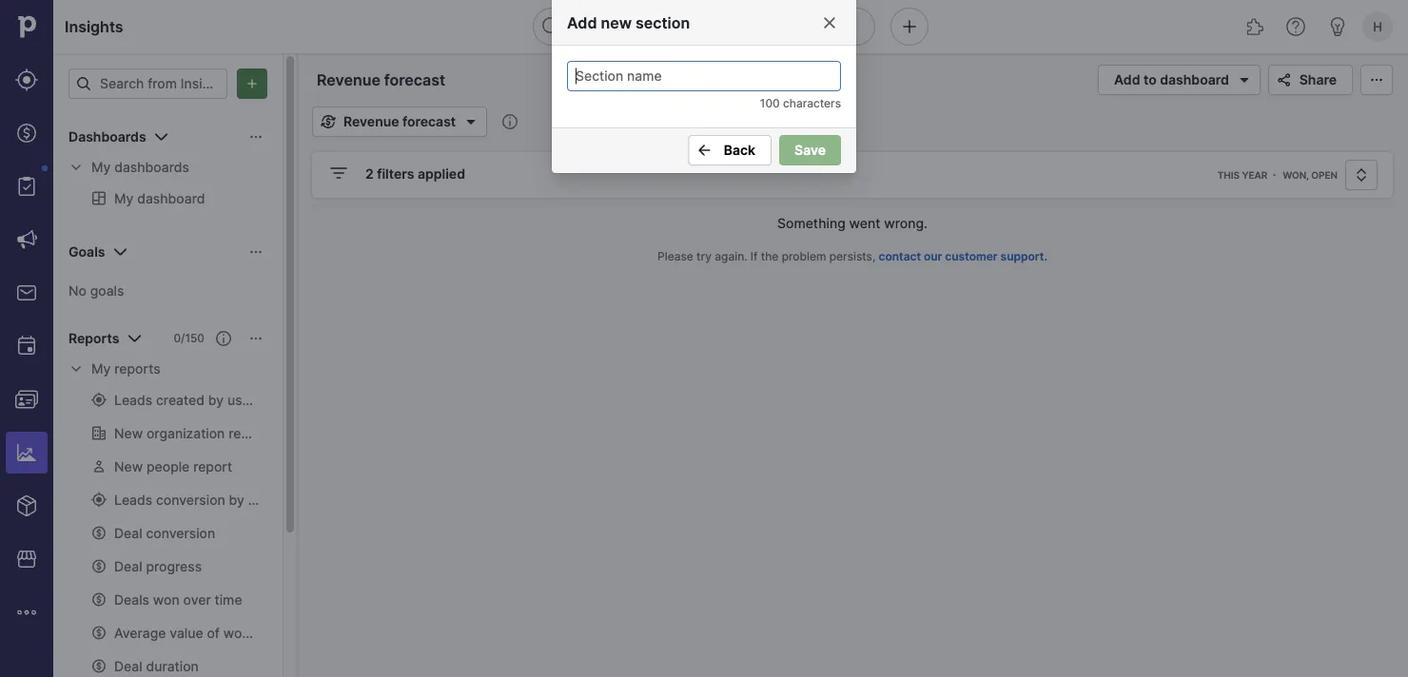 Task type: locate. For each thing, give the bounding box(es) containing it.
filters
[[377, 166, 414, 182]]

dashboards
[[69, 129, 146, 145], [114, 159, 189, 176]]

color primary image
[[822, 15, 837, 30], [1273, 72, 1296, 88], [317, 114, 340, 129], [123, 327, 146, 350]]

new
[[601, 13, 632, 32]]

my dashboards
[[91, 159, 189, 176]]

1 vertical spatial add
[[1114, 72, 1140, 88]]

section
[[636, 13, 690, 32]]

1 my from the top
[[91, 159, 111, 176]]

1 horizontal spatial add
[[1114, 72, 1140, 88]]

goals inside button
[[69, 244, 105, 260]]

support.
[[1000, 250, 1047, 264]]

reports
[[69, 331, 119, 347], [114, 361, 160, 377]]

color secondary image
[[69, 362, 84, 377]]

share
[[1299, 72, 1337, 88]]

campaigns image
[[15, 228, 38, 251]]

to
[[1144, 72, 1157, 88]]

add left to
[[1114, 72, 1140, 88]]

color primary image left quick add image
[[822, 15, 837, 30]]

the
[[761, 250, 779, 264]]

add to dashboard
[[1114, 72, 1229, 88]]

color primary image up my reports
[[123, 327, 146, 350]]

0 vertical spatial add
[[567, 13, 597, 32]]

my right color secondary icon at the left bottom of the page
[[91, 361, 111, 377]]

won, open
[[1283, 169, 1338, 181]]

0 vertical spatial dashboards
[[69, 129, 146, 145]]

reports up color secondary icon at the left bottom of the page
[[69, 331, 119, 347]]

2
[[365, 166, 374, 182]]

add new section
[[567, 13, 690, 32]]

add
[[567, 13, 597, 32], [1114, 72, 1140, 88]]

menu
[[0, 0, 53, 677]]

color primary image inside back button
[[693, 143, 716, 158]]

insights image
[[15, 441, 38, 464]]

goals
[[69, 244, 105, 260], [90, 283, 124, 299]]

dashboards up color secondary image
[[69, 129, 146, 145]]

Search Pipedrive field
[[533, 8, 875, 46]]

goals up no
[[69, 244, 105, 260]]

no
[[69, 283, 86, 299]]

add for add to dashboard
[[1114, 72, 1140, 88]]

h button
[[1359, 8, 1397, 46]]

forecast
[[402, 114, 456, 130]]

100
[[760, 97, 780, 110]]

0 vertical spatial my
[[91, 159, 111, 176]]

color primary image
[[1233, 69, 1256, 91], [1365, 72, 1388, 88], [76, 76, 91, 91], [460, 110, 483, 133], [150, 126, 173, 148], [248, 129, 264, 145], [693, 143, 716, 158], [327, 162, 350, 185], [1350, 167, 1373, 183], [109, 241, 132, 264], [248, 245, 264, 260], [216, 331, 231, 346], [248, 331, 264, 346]]

my for my dashboards
[[91, 159, 111, 176]]

try
[[697, 250, 712, 264]]

marketplace image
[[15, 548, 38, 571]]

add to dashboard button
[[1098, 65, 1260, 95]]

activities image
[[15, 335, 38, 358]]

add left new on the top
[[567, 13, 597, 32]]

color primary image left revenue
[[317, 114, 340, 129]]

quick add image
[[898, 15, 921, 38]]

2 my from the top
[[91, 361, 111, 377]]

0 horizontal spatial add
[[567, 13, 597, 32]]

1 vertical spatial goals
[[90, 283, 124, 299]]

dashboards button
[[53, 122, 283, 152]]

insights
[[65, 17, 123, 36]]

year
[[1242, 169, 1268, 181]]

share button
[[1268, 65, 1353, 95]]

1 vertical spatial my
[[91, 361, 111, 377]]

open
[[1311, 169, 1338, 181]]

my
[[91, 159, 111, 176], [91, 361, 111, 377]]

0 vertical spatial goals
[[69, 244, 105, 260]]

Revenue forecast field
[[312, 68, 474, 92]]

this year
[[1217, 169, 1268, 181]]

info image
[[503, 114, 518, 129]]

save
[[794, 142, 826, 158]]

save button
[[779, 135, 841, 166]]

100 characters
[[760, 97, 841, 110]]

goals button
[[53, 237, 283, 267]]

color secondary image
[[69, 160, 84, 175]]

please
[[657, 250, 693, 264]]

menu item
[[0, 426, 53, 480]]

my right color secondary image
[[91, 159, 111, 176]]

revenue forecast
[[343, 114, 456, 130]]

dashboards down "dashboards" button
[[114, 159, 189, 176]]

revenue
[[343, 114, 399, 130]]

add inside button
[[1114, 72, 1140, 88]]

persists,
[[829, 250, 876, 264]]

color primary image left share
[[1273, 72, 1296, 88]]

goals right no
[[90, 283, 124, 299]]

reports right color secondary icon at the left bottom of the page
[[114, 361, 160, 377]]



Task type: vqa. For each thing, say whether or not it's contained in the screenshot.
color primary image within the "Back" button
yes



Task type: describe. For each thing, give the bounding box(es) containing it.
add for add new section
[[567, 13, 597, 32]]

my for my reports
[[91, 361, 111, 377]]

problem
[[782, 250, 826, 264]]

color primary image inside revenue forecast button
[[317, 114, 340, 129]]

won,
[[1283, 169, 1309, 181]]

wrong.
[[884, 215, 928, 231]]

home image
[[12, 12, 41, 41]]

contacts image
[[15, 388, 38, 411]]

my reports
[[91, 361, 160, 377]]

products image
[[15, 495, 38, 518]]

0/150
[[174, 332, 205, 345]]

contact
[[879, 250, 921, 264]]

dashboards inside button
[[69, 129, 146, 145]]

1 vertical spatial dashboards
[[114, 159, 189, 176]]

something went wrong.
[[777, 215, 928, 231]]

deals image
[[15, 122, 38, 145]]

1 vertical spatial reports
[[114, 361, 160, 377]]

2 filters applied
[[365, 166, 465, 182]]

customer
[[945, 250, 998, 264]]

color primary image inside share button
[[1273, 72, 1296, 88]]

Section name text field
[[567, 61, 841, 91]]

our
[[924, 250, 942, 264]]

more image
[[15, 601, 38, 624]]

h
[[1373, 19, 1382, 34]]

back button
[[689, 135, 772, 166]]

if
[[750, 250, 758, 264]]

dashboard
[[1160, 72, 1229, 88]]

Search from Insights text field
[[69, 69, 227, 99]]

no goals
[[69, 283, 124, 299]]

revenue forecast button
[[312, 107, 487, 137]]

applied
[[418, 166, 465, 182]]

something
[[777, 215, 846, 231]]

color undefined image
[[15, 175, 38, 198]]

color primary image inside revenue forecast button
[[460, 110, 483, 133]]

quick help image
[[1284, 15, 1307, 38]]

back
[[724, 142, 755, 158]]

characters
[[783, 97, 841, 110]]

color primary image inside add to dashboard button
[[1233, 69, 1256, 91]]

sales assistant image
[[1326, 15, 1349, 38]]

went
[[849, 215, 880, 231]]

again.
[[715, 250, 747, 264]]

sales inbox image
[[15, 282, 38, 304]]

0 vertical spatial reports
[[69, 331, 119, 347]]

contact our customer support. link
[[879, 250, 1047, 264]]

please try again. if the problem persists, contact our customer support.
[[657, 250, 1047, 264]]

leads image
[[15, 69, 38, 91]]

this
[[1217, 169, 1240, 181]]

color primary inverted image
[[241, 76, 264, 91]]



